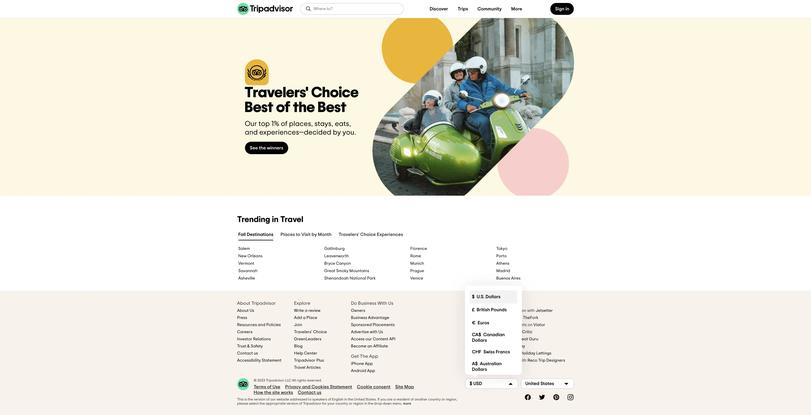 Task type: describe. For each thing, give the bounding box(es) containing it.
explore
[[294, 301, 310, 306]]

venice
[[410, 276, 423, 281]]

join
[[294, 323, 302, 327]]

if
[[378, 398, 380, 401]]

the inside travelers' choice best of the best
[[293, 100, 315, 115]]

travelers' inside explore write a review add a place join travelers' choice greenleaders blog help center tripadvisor plus travel articles
[[294, 330, 312, 334]]

twitter image
[[539, 394, 546, 401]]

speakers
[[312, 398, 327, 401]]

us for with
[[388, 301, 394, 306]]

get inside get the app iphone app android app
[[351, 354, 359, 359]]

add a place link
[[294, 316, 317, 320]]

with
[[378, 301, 387, 306]]

holiday
[[521, 351, 536, 356]]

of left english
[[328, 398, 331, 401]]

sign in link
[[551, 3, 574, 15]]

with inside do business with us owners business advantage sponsored placements advertise with us access our content api become an affiliate
[[370, 330, 378, 334]]

0 horizontal spatial united
[[354, 398, 365, 401]]

francs
[[496, 350, 510, 355]]

0 vertical spatial travel
[[280, 216, 303, 224]]

trips button
[[453, 3, 473, 15]]

&
[[247, 344, 250, 348]]

thefork
[[523, 316, 538, 320]]

contact inside about tripadvisor about us press resources and policies careers investor relations trust & safety contact us accessibility statement
[[237, 351, 253, 356]]

tripadvisor up use at the bottom of the page
[[266, 379, 284, 382]]

dollars for a$  australian dollars
[[472, 367, 487, 372]]

write a review link
[[294, 309, 321, 313]]

see the winners link
[[245, 142, 288, 154]]

in right english
[[344, 398, 347, 401]]

leavenworth link
[[324, 254, 401, 259]]

the up region
[[348, 398, 353, 401]]

this is the version of our website addressed to speakers of english in the united states
[[237, 398, 376, 401]]

with right trip
[[519, 359, 527, 363]]

plus
[[316, 359, 324, 363]]

1 vertical spatial app
[[365, 362, 373, 366]]

reco trip designers link
[[528, 359, 565, 363]]

critic
[[522, 330, 533, 334]]

trip
[[512, 359, 518, 363]]

tokyo link
[[496, 246, 573, 251]]

in inside . if you are a resident of another country or region, please select the appropriate version of tripadvisor for your country or region in the drop-down menu.
[[364, 402, 367, 405]]

cruise critic link
[[509, 330, 533, 334]]

0 horizontal spatial contact us link
[[237, 351, 258, 356]]

our top 1% of places, stays, eats, and experiences—decided by you.
[[245, 120, 356, 136]]

get the app iphone app android app
[[351, 354, 378, 373]]

travelers' for best
[[245, 85, 309, 100]]

1 vertical spatial a
[[303, 316, 306, 320]]

holiday lettings link
[[521, 351, 552, 356]]

2 horizontal spatial your
[[493, 359, 502, 363]]

the right see
[[259, 146, 266, 150]]

reco
[[528, 359, 538, 363]]

1 vertical spatial statement
[[330, 385, 352, 389]]

do business with us owners business advantage sponsored placements advertise with us access our content api become an affiliate
[[351, 301, 396, 348]]

greenleaders
[[294, 337, 322, 341]]

thefork link
[[523, 316, 538, 320]]

affiliate
[[373, 344, 388, 348]]

$
[[470, 382, 472, 386]]

list box containing $  u.s. dollars
[[465, 286, 522, 375]]

sponsored
[[351, 323, 372, 327]]

vacation
[[474, 344, 491, 348]]

instagram image
[[567, 394, 574, 401]]

madrid
[[496, 269, 510, 273]]

visit
[[301, 232, 311, 237]]

dream
[[492, 309, 504, 313]]

articles
[[306, 366, 321, 370]]

$ usd
[[470, 382, 482, 386]]

in right sign
[[566, 7, 569, 11]]

0 vertical spatial version
[[254, 398, 266, 401]]

salem link
[[238, 246, 315, 251]]

travelers' choice link
[[294, 330, 327, 334]]

buenos
[[496, 276, 510, 281]]

fall destinations button
[[237, 231, 275, 241]]

1 horizontal spatial contact us link
[[298, 390, 322, 396]]

and down best
[[486, 323, 494, 327]]

us inside about tripadvisor about us press resources and policies careers investor relations trust & safety contact us accessibility statement
[[254, 351, 258, 356]]

write
[[294, 309, 304, 313]]

search image
[[305, 6, 311, 12]]

viator
[[534, 323, 545, 327]]

gatlinburg
[[324, 247, 345, 251]]

seat
[[519, 337, 528, 341]]

business advantage link
[[351, 316, 389, 320]]

bryce canyon link
[[324, 261, 401, 266]]

facebook image
[[524, 394, 531, 401]]

accessibility statement link
[[237, 359, 281, 363]]

2 about from the top
[[237, 309, 249, 313]]

sign
[[555, 7, 565, 11]]

travelers' for experiences
[[339, 232, 359, 237]]

place
[[307, 316, 317, 320]]

content
[[373, 337, 388, 341]]

down
[[383, 402, 392, 405]]

cruise
[[509, 330, 521, 334]]

trust
[[237, 344, 246, 348]]

on down the cruise
[[514, 337, 519, 341]]

tripadvisor inside explore write a review add a place join travelers' choice greenleaders blog help center tripadvisor plus travel articles
[[294, 359, 316, 363]]

contact us
[[298, 390, 322, 395]]

ca$  canadian dollars
[[472, 332, 505, 343]]

more
[[511, 7, 522, 11]]

cookie consent
[[357, 385, 391, 389]]

fall destinations
[[238, 232, 274, 237]]

all
[[292, 379, 296, 382]]

by inside our top 1% of places, stays, eats, and experiences—decided by you.
[[333, 129, 341, 136]]

1 horizontal spatial contact
[[298, 390, 316, 395]]

our inside do business with us owners business advantage sponsored placements advertise with us access our content api become an affiliate
[[366, 337, 372, 341]]

tripadvisor inside about tripadvisor about us press resources and policies careers investor relations trust & safety contact us accessibility statement
[[251, 301, 276, 306]]

statement inside about tripadvisor about us press resources and policies careers investor relations trust & safety contact us accessibility statement
[[262, 359, 281, 363]]

cookie consent button
[[357, 384, 391, 390]]

sites
[[490, 301, 501, 306]]

the left drop-
[[368, 402, 373, 405]]

reviews
[[489, 330, 502, 334]]

dollars for ca$  canadian dollars
[[472, 338, 487, 343]]

2 vertical spatial app
[[367, 369, 375, 373]]

venice link
[[410, 276, 487, 281]]

1 vertical spatial rentals
[[501, 351, 514, 356]]

places to visit by month
[[281, 232, 332, 237]]

on down flipkey link
[[515, 351, 520, 356]]

a inside . if you are a resident of another country or region, please select the appropriate version of tripadvisor for your country or region in the drop-down menu.
[[393, 398, 396, 401]]

pinterest image
[[553, 394, 560, 401]]

an
[[367, 344, 372, 348]]

porto link
[[496, 254, 573, 259]]

this
[[237, 398, 244, 401]]

privacy and cookies statement
[[285, 385, 352, 389]]

designers
[[547, 359, 565, 363]]

site map how the site works
[[254, 385, 414, 395]]

choice inside explore write a review add a place join travelers' choice greenleaders blog help center tripadvisor plus travel articles
[[313, 330, 327, 334]]

more button
[[507, 3, 527, 15]]

is
[[245, 398, 247, 401]]

0 horizontal spatial states
[[366, 398, 376, 401]]

choice for travelers' choice experiences
[[360, 232, 376, 237]]

careers
[[237, 330, 253, 334]]

rome
[[410, 254, 421, 258]]

leavenworth
[[324, 254, 349, 258]]

chf  swiss francs
[[472, 350, 510, 355]]

athens
[[496, 262, 510, 266]]

center
[[304, 351, 317, 356]]

resident
[[397, 398, 410, 401]]

us for about
[[250, 309, 254, 313]]

sign in
[[555, 7, 569, 11]]

investor
[[237, 337, 252, 341]]

park
[[367, 276, 376, 281]]



Task type: locate. For each thing, give the bounding box(es) containing it.
tripadvisor down the this is the version of our website addressed to speakers of english in the united states at the left bottom of page
[[303, 402, 321, 405]]

on down thefork
[[528, 323, 533, 327]]

about up press
[[237, 309, 249, 313]]

shenandoah national park
[[324, 276, 376, 281]]

about up about us link on the left bottom
[[237, 301, 250, 306]]

the right is
[[248, 398, 253, 401]]

select
[[249, 402, 259, 405]]

dollars for $  u.s. dollars
[[486, 295, 501, 299]]

app down iphone app link
[[367, 369, 375, 373]]

press link
[[237, 316, 247, 320]]

iphone app link
[[351, 362, 373, 366]]

to left the visit
[[296, 232, 300, 237]]

with up tickets
[[515, 316, 522, 320]]

1 book from the top
[[465, 316, 475, 320]]

on
[[528, 323, 533, 327], [503, 330, 508, 334], [514, 337, 519, 341], [506, 344, 511, 348], [515, 351, 520, 356]]

or left region
[[349, 402, 352, 405]]

tripadvisor up about us link on the left bottom
[[251, 301, 276, 306]]

advantage
[[368, 316, 389, 320]]

our
[[245, 120, 257, 128]]

our up appropriate in the bottom left of the page
[[270, 398, 276, 401]]

1 vertical spatial us
[[317, 390, 322, 395]]

places,
[[289, 120, 313, 128]]

states left if
[[366, 398, 376, 401]]

your down holiday
[[493, 359, 502, 363]]

our up become an affiliate link in the left bottom of the page
[[366, 337, 372, 341]]

of up '1%' on the left top
[[276, 100, 290, 115]]

contact us link down "&" at left
[[237, 351, 258, 356]]

1 horizontal spatial your
[[482, 309, 491, 313]]

travel inside explore write a review add a place join travelers' choice greenleaders blog help center tripadvisor plus travel articles
[[294, 366, 306, 370]]

attraction
[[495, 323, 514, 327]]

1 vertical spatial country
[[336, 402, 348, 405]]

united
[[525, 382, 540, 386], [354, 398, 365, 401]]

0 vertical spatial app
[[369, 354, 378, 359]]

1 horizontal spatial united
[[525, 382, 540, 386]]

country down english
[[336, 402, 348, 405]]

states up the twitter "icon"
[[541, 382, 554, 386]]

us down privacy and cookies statement link
[[317, 390, 322, 395]]

get up the find
[[465, 337, 472, 341]]

mountains
[[349, 269, 369, 273]]

0 vertical spatial contact
[[237, 351, 253, 356]]

€  euros
[[472, 321, 489, 326]]

discover up €  euros
[[465, 309, 481, 313]]

in up destinations
[[272, 216, 279, 224]]

1 horizontal spatial us
[[378, 330, 383, 334]]

1 vertical spatial version
[[287, 402, 298, 405]]

jetsetter
[[536, 309, 553, 313]]

0 vertical spatial statement
[[262, 359, 281, 363]]

tripadvisor down help center link
[[294, 359, 316, 363]]

0 vertical spatial dollars
[[486, 295, 501, 299]]

choice inside travelers' choice experiences button
[[360, 232, 376, 237]]

rentals
[[492, 344, 505, 348], [501, 351, 514, 356]]

1 horizontal spatial for
[[479, 351, 485, 356]]

1 vertical spatial about
[[237, 309, 249, 313]]

1 horizontal spatial country
[[428, 398, 441, 401]]

1 vertical spatial or
[[349, 402, 352, 405]]

choice inside travelers' choice best of the best
[[311, 85, 359, 100]]

discover left trips button
[[430, 7, 448, 11]]

2 vertical spatial us
[[378, 330, 383, 334]]

stays,
[[315, 120, 333, 128]]

bryce canyon
[[324, 262, 351, 266]]

review
[[308, 309, 321, 313]]

0 horizontal spatial us
[[254, 351, 258, 356]]

and inside our top 1% of places, stays, eats, and experiences—decided by you.
[[245, 129, 258, 136]]

the right select
[[260, 402, 265, 405]]

contact
[[237, 351, 253, 356], [298, 390, 316, 395]]

national
[[350, 276, 366, 281]]

get inside the tripadvisor sites discover your dream destination with jetsetter book the best restaurants with thefork book tours and attraction tickets on viator read cruise reviews on cruise critic get airline seating charts on seat guru find vacation rentals on flipkey search for holiday rentals on holiday lettings plan and book your next trip with reco trip designers
[[465, 337, 472, 341]]

buenos aires
[[496, 276, 521, 281]]

2 vertical spatial a
[[393, 398, 396, 401]]

rentals up francs
[[492, 344, 505, 348]]

2 vertical spatial choice
[[313, 330, 327, 334]]

0 vertical spatial states
[[541, 382, 554, 386]]

the up €  euros
[[475, 316, 482, 320]]

1 horizontal spatial by
[[333, 129, 341, 136]]

1 vertical spatial choice
[[360, 232, 376, 237]]

by inside button
[[312, 232, 317, 237]]

of right '1%' on the left top
[[281, 120, 288, 128]]

of down the how the site works link
[[266, 398, 270, 401]]

best up stays,
[[318, 100, 347, 115]]

0 vertical spatial our
[[366, 337, 372, 341]]

dollars down a$  australian
[[472, 367, 487, 372]]

of down addressed
[[299, 402, 302, 405]]

destination
[[505, 309, 526, 313]]

1 horizontal spatial version
[[287, 402, 298, 405]]

states
[[541, 382, 554, 386], [366, 398, 376, 401]]

appropriate
[[266, 402, 286, 405]]

for down speakers
[[322, 402, 327, 405]]

business down owners link
[[351, 316, 367, 320]]

1 vertical spatial by
[[312, 232, 317, 237]]

0 vertical spatial country
[[428, 398, 441, 401]]

2 vertical spatial travelers'
[[294, 330, 312, 334]]

new orleans
[[238, 254, 263, 258]]

and up contact us
[[302, 385, 311, 389]]

0 horizontal spatial by
[[312, 232, 317, 237]]

region
[[353, 402, 364, 405]]

0 horizontal spatial statement
[[262, 359, 281, 363]]

1 horizontal spatial get
[[465, 337, 472, 341]]

with up thefork link
[[527, 309, 535, 313]]

2 vertical spatial your
[[328, 402, 335, 405]]

united states
[[525, 382, 554, 386]]

in
[[566, 7, 569, 11], [272, 216, 279, 224], [344, 398, 347, 401], [364, 402, 367, 405]]

travel up places
[[280, 216, 303, 224]]

None search field
[[301, 4, 403, 14]]

of
[[276, 100, 290, 115], [281, 120, 288, 128], [267, 385, 272, 389], [266, 398, 270, 401], [328, 398, 331, 401], [411, 398, 414, 401], [299, 402, 302, 405]]

2 horizontal spatial us
[[388, 301, 394, 306]]

contact down trust
[[237, 351, 253, 356]]

us inside about tripadvisor about us press resources and policies careers investor relations trust & safety contact us accessibility statement
[[250, 309, 254, 313]]

buenos aires link
[[496, 276, 573, 281]]

0 vertical spatial to
[[296, 232, 300, 237]]

a right add
[[303, 316, 306, 320]]

by
[[333, 129, 341, 136], [312, 232, 317, 237]]

places to visit by month button
[[279, 231, 333, 241]]

0 vertical spatial book
[[465, 316, 475, 320]]

0 horizontal spatial your
[[328, 402, 335, 405]]

see the winners
[[250, 146, 283, 150]]

discover inside "discover" button
[[430, 7, 448, 11]]

0 vertical spatial a
[[305, 309, 308, 313]]

1 horizontal spatial us
[[317, 390, 322, 395]]

us down safety
[[254, 351, 258, 356]]

new orleans link
[[238, 254, 315, 259]]

for inside . if you are a resident of another country or region, please select the appropriate version of tripadvisor for your country or region in the drop-down menu.
[[322, 402, 327, 405]]

the inside the tripadvisor sites discover your dream destination with jetsetter book the best restaurants with thefork book tours and attraction tickets on viator read cruise reviews on cruise critic get airline seating charts on seat guru find vacation rentals on flipkey search for holiday rentals on holiday lettings plan and book your next trip with reco trip designers
[[475, 316, 482, 320]]

book up read
[[465, 323, 475, 327]]

list box
[[465, 286, 522, 375]]

discover inside the tripadvisor sites discover your dream destination with jetsetter book the best restaurants with thefork book tours and attraction tickets on viator read cruise reviews on cruise critic get airline seating charts on seat guru find vacation rentals on flipkey search for holiday rentals on holiday lettings plan and book your next trip with reco trip designers
[[465, 309, 481, 313]]

contact us link
[[237, 351, 258, 356], [298, 390, 322, 396]]

1 vertical spatial contact
[[298, 390, 316, 395]]

to down contact us
[[308, 398, 312, 401]]

tours
[[475, 323, 485, 327]]

your up best
[[482, 309, 491, 313]]

Search search field
[[314, 6, 399, 12]]

1 horizontal spatial states
[[541, 382, 554, 386]]

on down charts
[[506, 344, 511, 348]]

orleans
[[248, 254, 263, 258]]

best
[[245, 100, 273, 115], [318, 100, 347, 115]]

us right with
[[388, 301, 394, 306]]

canyon
[[336, 262, 351, 266]]

tripadvisor inside the tripadvisor sites discover your dream destination with jetsetter book the best restaurants with thefork book tours and attraction tickets on viator read cruise reviews on cruise critic get airline seating charts on seat guru find vacation rentals on flipkey search for holiday rentals on holiday lettings plan and book your next trip with reco trip designers
[[465, 301, 489, 306]]

a up add a place link
[[305, 309, 308, 313]]

0 vertical spatial choice
[[311, 85, 359, 100]]

vermont link
[[238, 261, 315, 266]]

dollars inside the a$  australian dollars
[[472, 367, 487, 372]]

tripadvisor down $  u.s. in the right bottom of the page
[[465, 301, 489, 306]]

in right region
[[364, 402, 367, 405]]

0 horizontal spatial contact
[[237, 351, 253, 356]]

tripadvisor image
[[237, 3, 293, 15]]

1 vertical spatial dollars
[[472, 338, 487, 343]]

1 vertical spatial your
[[493, 359, 502, 363]]

states inside 'popup button'
[[541, 382, 554, 386]]

0 vertical spatial discover
[[430, 7, 448, 11]]

0 horizontal spatial best
[[245, 100, 273, 115]]

contact us link up the this is the version of our website addressed to speakers of english in the united states at the left bottom of page
[[298, 390, 322, 396]]

0 vertical spatial contact us link
[[237, 351, 258, 356]]

discover
[[430, 7, 448, 11], [465, 309, 481, 313]]

placements
[[373, 323, 395, 327]]

how the site works link
[[254, 390, 293, 396]]

1 vertical spatial travelers'
[[339, 232, 359, 237]]

us up 'resources'
[[250, 309, 254, 313]]

1 vertical spatial to
[[308, 398, 312, 401]]

the down terms of use link
[[264, 390, 271, 395]]

a right 'are'
[[393, 398, 396, 401]]

travelers' inside travelers' choice best of the best
[[245, 85, 309, 100]]

trending in travel
[[237, 216, 303, 224]]

the up the places, at the left of the page
[[293, 100, 315, 115]]

florence link
[[410, 246, 487, 251]]

about us link
[[237, 309, 254, 313]]

0 horizontal spatial get
[[351, 354, 359, 359]]

united up region
[[354, 398, 365, 401]]

use
[[273, 385, 280, 389]]

0 vertical spatial about
[[237, 301, 250, 306]]

or left region,
[[442, 398, 445, 401]]

1 vertical spatial contact us link
[[298, 390, 322, 396]]

community
[[478, 7, 502, 11]]

bryce
[[324, 262, 335, 266]]

2 book from the top
[[465, 323, 475, 327]]

for down vacation
[[479, 351, 485, 356]]

statement down safety
[[262, 359, 281, 363]]

with
[[527, 309, 535, 313], [515, 316, 522, 320], [370, 330, 378, 334], [519, 359, 527, 363]]

1 vertical spatial for
[[322, 402, 327, 405]]

smoky
[[336, 269, 349, 273]]

of inside our top 1% of places, stays, eats, and experiences—decided by you.
[[281, 120, 288, 128]]

book up €  euros
[[465, 316, 475, 320]]

about tripadvisor about us press resources and policies careers investor relations trust & safety contact us accessibility statement
[[237, 301, 281, 363]]

get up the iphone
[[351, 354, 359, 359]]

0 vertical spatial get
[[465, 337, 472, 341]]

read
[[465, 330, 475, 334]]

1 vertical spatial our
[[270, 398, 276, 401]]

prague
[[410, 269, 424, 273]]

another
[[415, 398, 428, 401]]

1 horizontal spatial to
[[308, 398, 312, 401]]

0 vertical spatial rentals
[[492, 344, 505, 348]]

us
[[388, 301, 394, 306], [250, 309, 254, 313], [378, 330, 383, 334]]

1 horizontal spatial statement
[[330, 385, 352, 389]]

0 vertical spatial united
[[525, 382, 540, 386]]

0 horizontal spatial our
[[270, 398, 276, 401]]

0 vertical spatial us
[[254, 351, 258, 356]]

dollars up vacation
[[472, 338, 487, 343]]

tab list containing fall destinations
[[230, 230, 581, 242]]

0 vertical spatial business
[[358, 301, 377, 306]]

the inside 'site map how the site works'
[[264, 390, 271, 395]]

0 horizontal spatial us
[[250, 309, 254, 313]]

month
[[318, 232, 332, 237]]

united inside 'popup button'
[[525, 382, 540, 386]]

0 vertical spatial or
[[442, 398, 445, 401]]

2 vertical spatial dollars
[[472, 367, 487, 372]]

1 vertical spatial business
[[351, 316, 367, 320]]

travelers' inside button
[[339, 232, 359, 237]]

1 vertical spatial discover
[[465, 309, 481, 313]]

rentals up next
[[501, 351, 514, 356]]

tab list
[[230, 230, 581, 242]]

0 vertical spatial travelers'
[[245, 85, 309, 100]]

you.
[[343, 129, 356, 136]]

with up the access our content api link
[[370, 330, 378, 334]]

about
[[237, 301, 250, 306], [237, 309, 249, 313]]

0 horizontal spatial discover
[[430, 7, 448, 11]]

version down how
[[254, 398, 266, 401]]

of inside travelers' choice best of the best
[[276, 100, 290, 115]]

choice for travelers' choice best of the best
[[311, 85, 359, 100]]

©
[[254, 379, 257, 382]]

1 horizontal spatial best
[[318, 100, 347, 115]]

contact up the this is the version of our website addressed to speakers of english in the united states at the left bottom of page
[[298, 390, 316, 395]]

search
[[465, 351, 479, 356]]

0 horizontal spatial to
[[296, 232, 300, 237]]

on up charts
[[503, 330, 508, 334]]

and down our
[[245, 129, 258, 136]]

ca$  canadian
[[472, 332, 505, 337]]

best up top
[[245, 100, 273, 115]]

0 vertical spatial for
[[479, 351, 485, 356]]

tripadvisor plus link
[[294, 359, 324, 363]]

dollars
[[486, 295, 501, 299], [472, 338, 487, 343], [472, 367, 487, 372]]

florence
[[410, 247, 427, 251]]

app right 'the'
[[369, 354, 378, 359]]

website
[[277, 398, 289, 401]]

£  british pounds
[[472, 308, 507, 312]]

united up facebook icon
[[525, 382, 540, 386]]

1 best from the left
[[245, 100, 273, 115]]

of up more button
[[411, 398, 414, 401]]

and right plan
[[474, 359, 482, 363]]

your
[[482, 309, 491, 313], [493, 359, 502, 363], [328, 402, 335, 405]]

app down 'the'
[[365, 362, 373, 366]]

and inside about tripadvisor about us press resources and policies careers investor relations trust & safety contact us accessibility statement
[[258, 323, 265, 327]]

of up the how the site works link
[[267, 385, 272, 389]]

0 horizontal spatial country
[[336, 402, 348, 405]]

0 vertical spatial your
[[482, 309, 491, 313]]

1 vertical spatial book
[[465, 323, 475, 327]]

us up content
[[378, 330, 383, 334]]

travel down tripadvisor plus link on the bottom of the page
[[294, 366, 306, 370]]

asheville link
[[238, 276, 315, 281]]

statement up english
[[330, 385, 352, 389]]

1 horizontal spatial our
[[366, 337, 372, 341]]

for inside the tripadvisor sites discover your dream destination with jetsetter book the best restaurants with thefork book tours and attraction tickets on viator read cruise reviews on cruise critic get airline seating charts on seat guru find vacation rentals on flipkey search for holiday rentals on holiday lettings plan and book your next trip with reco trip designers
[[479, 351, 485, 356]]

1 vertical spatial us
[[250, 309, 254, 313]]

0 vertical spatial us
[[388, 301, 394, 306]]

travelers' choice experiences
[[339, 232, 403, 237]]

flipkey link
[[512, 344, 525, 348]]

0 horizontal spatial or
[[349, 402, 352, 405]]

dollars inside the ca$  canadian dollars
[[472, 338, 487, 343]]

. if you are a resident of another country or region, please select the appropriate version of tripadvisor for your country or region in the drop-down menu.
[[237, 398, 457, 405]]

1 about from the top
[[237, 301, 250, 306]]

2 best from the left
[[318, 100, 347, 115]]

next
[[503, 359, 511, 363]]

privacy
[[285, 385, 301, 389]]

prague link
[[410, 269, 487, 274]]

business up owners
[[358, 301, 377, 306]]

chf  swiss
[[472, 350, 495, 355]]

resources and policies link
[[237, 323, 281, 327]]

seating
[[486, 337, 500, 341]]

become an affiliate link
[[351, 344, 388, 348]]

0 horizontal spatial version
[[254, 398, 266, 401]]

1 vertical spatial states
[[366, 398, 376, 401]]

your inside . if you are a resident of another country or region, please select the appropriate version of tripadvisor for your country or region in the drop-down menu.
[[328, 402, 335, 405]]

1 vertical spatial get
[[351, 354, 359, 359]]

your down english
[[328, 402, 335, 405]]

1 vertical spatial travel
[[294, 366, 306, 370]]

1 vertical spatial united
[[354, 398, 365, 401]]

version down addressed
[[287, 402, 298, 405]]

our
[[366, 337, 372, 341], [270, 398, 276, 401]]

0 vertical spatial by
[[333, 129, 341, 136]]

dollars up sites
[[486, 295, 501, 299]]

to inside places to visit by month button
[[296, 232, 300, 237]]

and left the policies
[[258, 323, 265, 327]]

gatlinburg link
[[324, 246, 401, 251]]

1 horizontal spatial discover
[[465, 309, 481, 313]]

country right another
[[428, 398, 441, 401]]

1 horizontal spatial or
[[442, 398, 445, 401]]

by down eats,
[[333, 129, 341, 136]]

tripadvisor inside . if you are a resident of another country or region, please select the appropriate version of tripadvisor for your country or region in the drop-down menu.
[[303, 402, 321, 405]]

version inside . if you are a resident of another country or region, please select the appropriate version of tripadvisor for your country or region in the drop-down menu.
[[287, 402, 298, 405]]

by right the visit
[[312, 232, 317, 237]]

api
[[389, 337, 396, 341]]

0 horizontal spatial for
[[322, 402, 327, 405]]

holiday
[[486, 351, 500, 356]]



Task type: vqa. For each thing, say whether or not it's contained in the screenshot.
to
yes



